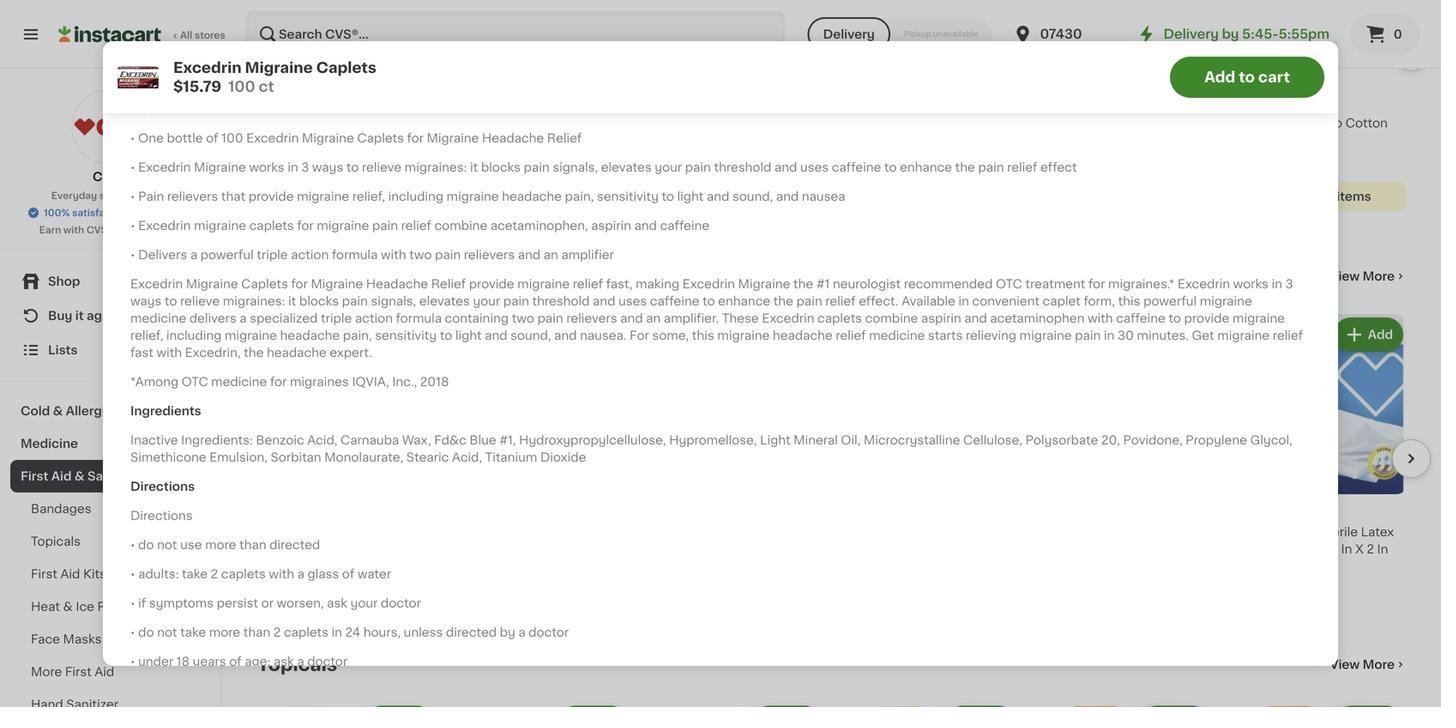 Task type: describe. For each thing, give the bounding box(es) containing it.
ask for your
[[327, 598, 348, 610]]

glass
[[308, 568, 339, 580]]

for left the migraines
[[270, 376, 287, 388]]

and down (64)
[[707, 191, 730, 203]]

not for take
[[157, 627, 177, 639]]

two inside excedrin migraine caplets for migraine headache relief provide migraine relief fast, making excedrin migraine the #1 neurologist recommended otc treatment for migraines.* excedrin works in 3 ways to relieve migraines: it blocks pain signals, elevates your pain threshold and uses caffeine to enhance the pain relief effect. available in convenient caplet form, this powerful migraine medicine delivers a specialized triple action formula containing two pain relievers and an amplifier. these excedrin caplets combine aspirin and acetaminophen with caffeine to provide migraine relief, including migraine headache pain, sensitivity to light and sound, and nausea. for some, this migraine headache relief medicine starts relieving migraine pain in 30 minutes. get migraine relief fast with excedrin, the headache expert.
[[512, 313, 535, 325]]

0 vertical spatial threshold
[[714, 162, 772, 174]]

pain up containing on the top of the page
[[504, 295, 529, 307]]

x inside cvs pharmacy sterile latex free gauze pads 2 in x 2 in
[[1356, 543, 1365, 555]]

0 vertical spatial triple
[[257, 249, 288, 261]]

and down acetaminophen, at the left
[[518, 249, 541, 261]]

powerful inside excedrin migraine caplets for migraine headache relief provide migraine relief fast, making excedrin migraine the #1 neurologist recommended otc treatment for migraines.* excedrin works in 3 ways to relieve migraines: it blocks pain signals, elevates your pain threshold and uses caffeine to enhance the pain relief effect. available in convenient caplet form, this powerful migraine medicine delivers a specialized triple action formula containing two pain relievers and an amplifier. these excedrin caplets combine aspirin and acetaminophen with caffeine to provide migraine relief, including migraine headache pain, sensitivity to light and sound, and nausea. for some, this migraine headache relief medicine starts relieving migraine pain in 30 minutes. get migraine relief fast with excedrin, the headache expert.
[[1144, 295, 1197, 307]]

1 horizontal spatial in
[[1342, 543, 1353, 555]]

latex inside cvs pharmacy sterile premium latex free rolled gauze 3 in x 2.1 yd
[[314, 543, 347, 555]]

with right fast
[[157, 347, 182, 359]]

pain
[[138, 191, 164, 203]]

1 horizontal spatial migraines:
[[405, 162, 467, 174]]

6
[[1033, 167, 1040, 176]]

pain left 6
[[979, 162, 1005, 174]]

item carousel region containing 14
[[257, 0, 1432, 239]]

amplifier.
[[664, 313, 719, 325]]

0 vertical spatial get
[[1262, 102, 1281, 112]]

excedrin down delivers
[[130, 278, 183, 290]]

not for use
[[157, 539, 177, 551]]

under
[[138, 656, 173, 668]]

to down containing on the top of the page
[[440, 330, 453, 342]]

instacart logo image
[[58, 24, 161, 45]]

for up form,
[[1089, 278, 1106, 290]]

migraine up the that
[[194, 162, 246, 174]]

it inside excedrin migraine caplets for migraine headache relief provide migraine relief fast, making excedrin migraine the #1 neurologist recommended otc treatment for migraines.* excedrin works in 3 ways to relieve migraines: it blocks pain signals, elevates your pain threshold and uses caffeine to enhance the pain relief effect. available in convenient caplet form, this powerful migraine medicine delivers a specialized triple action formula containing two pain relievers and an amplifier. these excedrin caplets combine aspirin and acetaminophen with caffeine to provide migraine relief, including migraine headache pain, sensitivity to light and sound, and nausea. for some, this migraine headache relief medicine starts relieving migraine pain in 30 minutes. get migraine relief fast with excedrin, the headache expert.
[[288, 295, 296, 307]]

0 vertical spatial signals,
[[553, 162, 598, 174]]

1 vertical spatial doctor
[[529, 627, 569, 639]]

with down • excedrin migraine caplets for migraine pain relief combine acetaminophen, aspirin and caffeine
[[381, 249, 406, 261]]

pain down (395)
[[524, 162, 550, 174]]

0 vertical spatial provide
[[249, 191, 294, 203]]

migraine up "delivers"
[[186, 278, 238, 290]]

to up amplifier.
[[703, 295, 715, 307]]

• for • delivers a powerful triple action formula with two pain relievers and an amplifier
[[130, 249, 135, 261]]

doctor for • if symptoms persist or worsen, ask your doctor
[[381, 598, 421, 610]]

vicks vapostick, invisible solid balm with soothing vapors, non-medicated
[[839, 117, 990, 164]]

relievers inside excedrin migraine caplets for migraine headache relief provide migraine relief fast, making excedrin migraine the #1 neurologist recommended otc treatment for migraines.* excedrin works in 3 ways to relieve migraines: it blocks pain signals, elevates your pain threshold and uses caffeine to enhance the pain relief effect. available in convenient caplet form, this powerful migraine medicine delivers a specialized triple action formula containing two pain relievers and an amplifier. these excedrin caplets combine aspirin and acetaminophen with caffeine to provide migraine relief, including migraine headache pain, sensitivity to light and sound, and nausea. for some, this migraine headache relief medicine starts relieving migraine pain in 30 minutes. get migraine relief fast with excedrin, the headache expert.
[[567, 313, 618, 325]]

analgesic inside the vicks cough suppressant topical analgesic ointment
[[1079, 134, 1138, 146]]

hours,
[[364, 627, 401, 639]]

in inside cvs pharmacy sterile premium latex free rolled gauze 3 in x 2.1 yd
[[310, 560, 321, 572]]

0 horizontal spatial relievers
[[167, 191, 218, 203]]

3.53 oz
[[257, 184, 292, 194]]

0 vertical spatial two
[[409, 249, 432, 261]]

starts
[[929, 330, 963, 342]]

1 horizontal spatial topicals
[[257, 656, 337, 674]]

cvs® logo image
[[72, 89, 147, 165]]

add to cart button
[[1171, 57, 1325, 98]]

minutes.
[[1138, 330, 1190, 342]]

formula inside excedrin migraine caplets for migraine headache relief provide migraine relief fast, making excedrin migraine the #1 neurologist recommended otc treatment for migraines.* excedrin works in 3 ways to relieve migraines: it blocks pain signals, elevates your pain threshold and uses caffeine to enhance the pain relief effect. available in convenient caplet form, this powerful migraine medicine delivers a specialized triple action formula containing two pain relievers and an amplifier. these excedrin caplets combine aspirin and acetaminophen with caffeine to provide migraine relief, including migraine headache pain, sensitivity to light and sound, and nausea. for some, this migraine headache relief medicine starts relieving migraine pain in 30 minutes. get migraine relief fast with excedrin, the headache expert.
[[396, 313, 442, 325]]

cvs for cvs pharmacy sterile latex free gauze pads 2 in x 2 in
[[1227, 526, 1253, 538]]

pain down • excedrin migraine caplets for migraine pain relief combine acetaminophen, aspirin and caffeine
[[435, 249, 461, 261]]

& inside first aid & safety link
[[75, 470, 85, 482]]

for down chest
[[407, 132, 424, 144]]

0 vertical spatial acid,
[[307, 434, 338, 446]]

1 horizontal spatial items
[[755, 208, 790, 220]]

relieving
[[966, 330, 1017, 342]]

works inside excedrin migraine caplets for migraine headache relief provide migraine relief fast, making excedrin migraine the #1 neurologist recommended otc treatment for migraines.* excedrin works in 3 ways to relieve migraines: it blocks pain signals, elevates your pain threshold and uses caffeine to enhance the pain relief effect. available in convenient caplet form, this powerful migraine medicine delivers a specialized triple action formula containing two pain relievers and an amplifier. these excedrin caplets combine aspirin and acetaminophen with caffeine to provide migraine relief, including migraine headache pain, sensitivity to light and sound, and nausea. for some, this migraine headache relief medicine starts relieving migraine pain in 30 minutes. get migraine relief fast with excedrin, the headache expert.
[[1234, 278, 1269, 290]]

nausea
[[802, 191, 846, 203]]

free inside vicks children's vapopatch, soothing non-medicated vapors, mess-free aroma patch
[[731, 151, 758, 164]]

1 horizontal spatial see eligible items
[[681, 208, 790, 220]]

and up relieving
[[965, 313, 988, 325]]

caffeine up amplifier.
[[650, 295, 700, 307]]

0 vertical spatial cvs®
[[93, 171, 126, 183]]

• for • excedrin migraine caplets for migraine pain relief combine acetaminophen, aspirin and caffeine
[[130, 220, 135, 232]]

delivers
[[138, 249, 187, 261]]

the-
[[292, 151, 317, 164]]

pain down • delivers a powerful triple action formula with two pain relievers and an amplifier
[[342, 295, 368, 307]]

• adults: take 2 caplets with a glass of water
[[130, 568, 391, 580]]

add inside button
[[1205, 70, 1236, 85]]

item carousel region containing add
[[257, 307, 1432, 627]]

for
[[630, 330, 650, 342]]

everyday store prices
[[51, 191, 157, 200]]

2 vertical spatial first
[[65, 666, 92, 678]]

0 vertical spatial uses
[[801, 162, 829, 174]]

1 vertical spatial this
[[692, 330, 715, 342]]

and down medicated
[[775, 162, 798, 174]]

1 horizontal spatial directed
[[446, 627, 497, 639]]

0 vertical spatial directed
[[270, 539, 320, 551]]

0 vertical spatial topicals
[[31, 536, 81, 548]]

vapopatch,
[[744, 117, 812, 129]]

0 horizontal spatial an
[[544, 249, 559, 261]]

for down the-
[[297, 220, 314, 232]]

0 vertical spatial headache
[[482, 132, 544, 144]]

simethicone
[[130, 452, 207, 464]]

1 horizontal spatial 5
[[645, 184, 652, 194]]

view more for bandages
[[1331, 270, 1396, 282]]

2 vertical spatial aid
[[95, 666, 114, 678]]

1 horizontal spatial elevates
[[601, 162, 652, 174]]

vicks children's vapopatch, soothing non-medicated vapors, mess-free aroma patch
[[645, 117, 812, 181]]

0 vertical spatial light
[[678, 191, 704, 203]]

1 vertical spatial of
[[342, 568, 355, 580]]

ingredients
[[130, 405, 201, 417]]

ways inside excedrin migraine caplets for migraine headache relief provide migraine relief fast, making excedrin migraine the #1 neurologist recommended otc treatment for migraines.* excedrin works in 3 ways to relieve migraines: it blocks pain signals, elevates your pain threshold and uses caffeine to enhance the pain relief effect. available in convenient caplet form, this powerful migraine medicine delivers a specialized triple action formula containing two pain relievers and an amplifier. these excedrin caplets combine aspirin and acetaminophen with caffeine to provide migraine relief, including migraine headache pain, sensitivity to light and sound, and nausea. for some, this migraine headache relief medicine starts relieving migraine pain in 30 minutes. get migraine relief fast with excedrin, the headache expert.
[[130, 295, 162, 307]]

buy 3 get 1 free
[[1233, 102, 1311, 112]]

$16.99 original price: $19.79 element
[[1033, 75, 1214, 97]]

1.25 oz
[[839, 184, 872, 194]]

0 vertical spatial enhance
[[900, 162, 953, 174]]

inc.,
[[393, 376, 417, 388]]

• do not take more than 2 caplets in 24 hours, unless directed by a doctor
[[130, 627, 569, 639]]

unless
[[404, 627, 443, 639]]

uses inside excedrin migraine caplets for migraine headache relief provide migraine relief fast, making excedrin migraine the #1 neurologist recommended otc treatment for migraines.* excedrin works in 3 ways to relieve migraines: it blocks pain signals, elevates your pain threshold and uses caffeine to enhance the pain relief effect. available in convenient caplet form, this powerful migraine medicine delivers a specialized triple action formula containing two pain relievers and an amplifier. these excedrin caplets combine aspirin and acetaminophen with caffeine to provide migraine relief, including migraine headache pain, sensitivity to light and sound, and nausea. for some, this migraine headache relief medicine starts relieving migraine pain in 30 minutes. get migraine relief fast with excedrin, the headache expert.
[[619, 295, 647, 307]]

2018
[[420, 376, 449, 388]]

all
[[180, 30, 192, 40]]

headache up acetaminophen, at the left
[[502, 191, 562, 203]]

excedrin down guarantee
[[138, 220, 191, 232]]

free right 1
[[1289, 102, 1311, 112]]

pharmacy for latex
[[286, 526, 347, 538]]

blocks inside excedrin migraine caplets for migraine headache relief provide migraine relief fast, making excedrin migraine the #1 neurologist recommended otc treatment for migraines.* excedrin works in 3 ways to relieve migraines: it blocks pain signals, elevates your pain threshold and uses caffeine to enhance the pain relief effect. available in convenient caplet form, this powerful migraine medicine delivers a specialized triple action formula containing two pain relievers and an amplifier. these excedrin caplets combine aspirin and acetaminophen with caffeine to provide migraine relief, including migraine headache pain, sensitivity to light and sound, and nausea. for some, this migraine headache relief medicine starts relieving migraine pain in 30 minutes. get migraine relief fast with excedrin, the headache expert.
[[299, 295, 339, 307]]

& inside vicks vaporub topical chest rub & analgesic ointment, over-the-counter medicine
[[285, 134, 294, 146]]

to left (71)
[[885, 162, 897, 174]]

free inside cvs pharmacy sterile latex free gauze pads 2 in x 2 in
[[1227, 543, 1254, 555]]

1 horizontal spatial eligible
[[707, 208, 753, 220]]

if
[[138, 598, 146, 610]]

• excedrin migraine caplets for migraine pain relief combine acetaminophen, aspirin and caffeine
[[130, 220, 710, 232]]

again
[[87, 310, 121, 322]]

mineral
[[794, 434, 838, 446]]

excedrin migraine caplets $15.79 100 ct
[[173, 61, 377, 94]]

5:55pm
[[1279, 28, 1330, 40]]

pain down form,
[[1076, 330, 1101, 342]]

and up "for"
[[621, 313, 643, 325]]

items for 2
[[1337, 191, 1372, 203]]

caplets down worsen,
[[284, 627, 329, 639]]

360
[[1274, 117, 1298, 129]]

children's
[[680, 117, 741, 129]]

gauze inside cvs pharmacy sterile premium latex free rolled gauze 3 in x 2.1 yd
[[257, 560, 296, 572]]

3 add button from the left
[[754, 319, 821, 350]]

fast
[[130, 347, 154, 359]]

to down patch
[[662, 191, 675, 203]]

1 vertical spatial otc
[[182, 376, 208, 388]]

worsen,
[[277, 598, 324, 610]]

medicine inside medicine link
[[21, 438, 78, 450]]

add to cart
[[1205, 70, 1291, 85]]

1 vertical spatial cvs®
[[87, 225, 113, 235]]

extracare®
[[115, 225, 169, 235]]

1 horizontal spatial relieve
[[362, 162, 402, 174]]

0 button
[[1351, 14, 1421, 55]]

1 horizontal spatial relief
[[547, 132, 582, 144]]

100% satisfaction guarantee
[[44, 208, 182, 218]]

1 vertical spatial bandages link
[[10, 493, 209, 525]]

0 vertical spatial sound,
[[733, 191, 774, 203]]

1 vertical spatial by
[[500, 627, 516, 639]]

100 for ct
[[228, 79, 255, 94]]

caffeine down patch
[[660, 220, 710, 232]]

30
[[1118, 330, 1135, 342]]

• for • do not take more than 2 caplets in 24 hours, unless directed by a doctor
[[130, 627, 135, 639]]

non- inside vicks vapostick, invisible solid balm with soothing vapors, non-medicated
[[887, 151, 918, 164]]

amplifier
[[562, 249, 614, 261]]

0 vertical spatial sensitivity
[[597, 191, 659, 203]]

caplets inside excedrin migraine caplets for migraine headache relief provide migraine relief fast, making excedrin migraine the #1 neurologist recommended otc treatment for migraines.* excedrin works in 3 ways to relieve migraines: it blocks pain signals, elevates your pain threshold and uses caffeine to enhance the pain relief effect. available in convenient caplet form, this powerful migraine medicine delivers a specialized triple action formula containing two pain relievers and an amplifier. these excedrin caplets combine aspirin and acetaminophen with caffeine to provide migraine relief, including migraine headache pain, sensitivity to light and sound, and nausea. for some, this migraine headache relief medicine starts relieving migraine pain in 30 minutes. get migraine relief fast with excedrin, the headache expert.
[[818, 313, 863, 325]]

1 vertical spatial take
[[180, 627, 206, 639]]

1 horizontal spatial see
[[681, 208, 704, 220]]

more for bandages
[[1363, 270, 1396, 282]]

$ 14
[[261, 77, 288, 95]]

oz right 1.76
[[472, 133, 483, 142]]

water
[[358, 568, 391, 580]]

topical inside the vicks cough suppressant topical analgesic ointment
[[1033, 134, 1076, 146]]

caplets for headache
[[241, 278, 288, 290]]

migraine down vaporub
[[302, 132, 354, 144]]

2.1
[[336, 560, 351, 572]]

solid
[[839, 134, 869, 146]]

delivery by 5:45-5:55pm link
[[1137, 24, 1330, 45]]

1 vertical spatial relievers
[[464, 249, 515, 261]]

1 vertical spatial topicals link
[[257, 654, 337, 675]]

excedrin right 'these'
[[762, 313, 815, 325]]

0 horizontal spatial topicals link
[[10, 525, 209, 558]]

& inside heat & ice packs link
[[63, 601, 73, 613]]

#1
[[817, 278, 830, 290]]

invisible
[[941, 117, 990, 129]]

available
[[902, 295, 956, 307]]

pain up • delivers a powerful triple action formula with two pain relievers and an amplifier
[[372, 220, 398, 232]]

2 vertical spatial ct
[[266, 593, 276, 603]]

than for 2
[[243, 627, 271, 639]]

1 horizontal spatial acid,
[[452, 452, 482, 464]]

nausea.
[[580, 330, 627, 342]]

• for • one bottle of 100 excedrin migraine caplets for migraine headache relief
[[130, 132, 135, 144]]

0 vertical spatial ways
[[312, 162, 343, 174]]

treatment
[[1026, 278, 1086, 290]]

vicks for vicks children's vapopatch, soothing non-medicated vapors, mess-free aroma patch
[[645, 117, 677, 129]]

2 horizontal spatial in
[[1378, 543, 1389, 555]]

latex inside cvs pharmacy sterile latex free gauze pads 2 in x 2 in
[[1362, 526, 1395, 538]]

relieve inside excedrin migraine caplets for migraine headache relief provide migraine relief fast, making excedrin migraine the #1 neurologist recommended otc treatment for migraines.* excedrin works in 3 ways to relieve migraines: it blocks pain signals, elevates your pain threshold and uses caffeine to enhance the pain relief effect. available in convenient caplet form, this powerful migraine medicine delivers a specialized triple action formula containing two pain relievers and an amplifier. these excedrin caplets combine aspirin and acetaminophen with caffeine to provide migraine relief, including migraine headache pain, sensitivity to light and sound, and nausea. for some, this migraine headache relief medicine starts relieving migraine pain in 30 minutes. get migraine relief fast with excedrin, the headache expert.
[[180, 295, 220, 307]]

a inside excedrin migraine caplets for migraine headache relief provide migraine relief fast, making excedrin migraine the #1 neurologist recommended otc treatment for migraines.* excedrin works in 3 ways to relieve migraines: it blocks pain signals, elevates your pain threshold and uses caffeine to enhance the pain relief effect. available in convenient caplet form, this powerful migraine medicine delivers a specialized triple action formula containing two pain relievers and an amplifier. these excedrin caplets combine aspirin and acetaminophen with caffeine to provide migraine relief, including migraine headache pain, sensitivity to light and sound, and nausea. for some, this migraine headache relief medicine starts relieving migraine pain in 30 minutes. get migraine relief fast with excedrin, the headache expert.
[[240, 313, 247, 325]]

view more link for bandages
[[1331, 268, 1408, 285]]

*among otc medicine for migraines iqvia, inc., 2018
[[130, 376, 449, 388]]

0 vertical spatial bandages link
[[257, 266, 353, 287]]

• pain relievers that provide migraine relief, including migraine headache pain, sensitivity to light and sound, and nausea
[[130, 191, 846, 203]]

blue
[[470, 434, 497, 446]]

with down form,
[[1088, 313, 1114, 325]]

2 add button from the left
[[560, 319, 627, 350]]

and left "nausea"
[[777, 191, 799, 203]]

0 horizontal spatial formula
[[332, 249, 378, 261]]

100 for excedrin
[[222, 132, 243, 144]]

6 add button from the left
[[1336, 319, 1402, 350]]

0 vertical spatial pain,
[[565, 191, 594, 203]]

an inside excedrin migraine caplets for migraine headache relief provide migraine relief fast, making excedrin migraine the #1 neurologist recommended otc treatment for migraines.* excedrin works in 3 ways to relieve migraines: it blocks pain signals, elevates your pain threshold and uses caffeine to enhance the pain relief effect. available in convenient caplet form, this powerful migraine medicine delivers a specialized triple action formula containing two pain relievers and an amplifier. these excedrin caplets combine aspirin and acetaminophen with caffeine to provide migraine relief, including migraine headache pain, sensitivity to light and sound, and nausea. for some, this migraine headache relief medicine starts relieving migraine pain in 30 minutes. get migraine relief fast with excedrin, the headache expert.
[[646, 313, 661, 325]]

0 vertical spatial action
[[291, 249, 329, 261]]

carnauba
[[341, 434, 399, 446]]

1 vertical spatial caplets
[[357, 132, 404, 144]]

with down premium
[[269, 568, 294, 580]]

vapors, inside vicks children's vapopatch, soothing non-medicated vapors, mess-free aroma patch
[[645, 151, 690, 164]]

1 horizontal spatial see eligible items button
[[645, 199, 826, 228]]

emulsion,
[[210, 452, 268, 464]]

0 vertical spatial works
[[249, 162, 285, 174]]

oil,
[[841, 434, 861, 446]]

headache down specialized
[[280, 330, 340, 342]]

caplets up persist
[[221, 568, 266, 580]]

first for first aid & safety
[[21, 470, 48, 482]]

buy it again
[[48, 310, 121, 322]]

caffeine up 1.25 oz
[[832, 162, 882, 174]]

$ for 2
[[1231, 78, 1237, 88]]

enhance inside excedrin migraine caplets for migraine headache relief provide migraine relief fast, making excedrin migraine the #1 neurologist recommended otc treatment for migraines.* excedrin works in 3 ways to relieve migraines: it blocks pain signals, elevates your pain threshold and uses caffeine to enhance the pain relief effect. available in convenient caplet form, this powerful migraine medicine delivers a specialized triple action formula containing two pain relievers and an amplifier. these excedrin caplets combine aspirin and acetaminophen with caffeine to provide migraine relief, including migraine headache pain, sensitivity to light and sound, and nausea. for some, this migraine headache relief medicine starts relieving migraine pain in 30 minutes. get migraine relief fast with excedrin, the headache expert.
[[718, 295, 771, 307]]

2 vertical spatial it
[[75, 310, 84, 322]]

action inside excedrin migraine caplets for migraine headache relief provide migraine relief fast, making excedrin migraine the #1 neurologist recommended otc treatment for migraines.* excedrin works in 3 ways to relieve migraines: it blocks pain signals, elevates your pain threshold and uses caffeine to enhance the pain relief effect. available in convenient caplet form, this powerful migraine medicine delivers a specialized triple action formula containing two pain relievers and an amplifier. these excedrin caplets combine aspirin and acetaminophen with caffeine to provide migraine relief, including migraine headache pain, sensitivity to light and sound, and nausea. for some, this migraine headache relief medicine starts relieving migraine pain in 30 minutes. get migraine relief fast with excedrin, the headache expert.
[[355, 313, 393, 325]]

excedrin inside excedrin migraine caplets $15.79 100 ct
[[173, 61, 242, 75]]

cvs pharmacy sterile premium latex free rolled gauze 3 in x 2.1 yd
[[257, 526, 419, 572]]

view more for topicals
[[1331, 659, 1396, 671]]

1 vertical spatial provide
[[469, 278, 515, 290]]

see for 2
[[1263, 191, 1286, 203]]

headache up *among otc medicine for migraines iqvia, inc., 2018
[[267, 347, 327, 359]]

wax,
[[402, 434, 431, 446]]

lists link
[[10, 333, 209, 367]]

to down • one bottle of 100 excedrin migraine caplets for migraine headache relief
[[347, 162, 359, 174]]

• delivers a powerful triple action formula with two pain relievers and an amplifier
[[130, 249, 614, 261]]

heat & ice packs link
[[10, 591, 209, 623]]

pain right patch
[[685, 162, 711, 174]]

form,
[[1084, 295, 1116, 307]]

and left nausea.
[[555, 330, 577, 342]]

cold
[[21, 405, 50, 417]]

migraine down • delivers a powerful triple action formula with two pain relievers and an amplifier
[[311, 278, 363, 290]]

2 vertical spatial of
[[229, 656, 242, 668]]

oz for vicks cough suppressant topical analgesic ointment
[[1042, 167, 1053, 176]]

first aid kits link
[[10, 558, 209, 591]]

1 vertical spatial medicine
[[870, 330, 925, 342]]

more first aid link
[[10, 656, 209, 688]]

• under 18 years of age: ask a doctor
[[130, 656, 348, 668]]

details
[[130, 103, 174, 115]]

oz for vicks vapostick, invisible solid balm with soothing vapors, non-medicated
[[861, 184, 872, 194]]

ask for a
[[274, 656, 294, 668]]

items for 14
[[368, 208, 402, 220]]

and down containing on the top of the page
[[485, 330, 508, 342]]

headache inside excedrin migraine caplets for migraine headache relief provide migraine relief fast, making excedrin migraine the #1 neurologist recommended otc treatment for migraines.* excedrin works in 3 ways to relieve migraines: it blocks pain signals, elevates your pain threshold and uses caffeine to enhance the pain relief effect. available in convenient caplet form, this powerful migraine medicine delivers a specialized triple action formula containing two pain relievers and an amplifier. these excedrin caplets combine aspirin and acetaminophen with caffeine to provide migraine relief, including migraine headache pain, sensitivity to light and sound, and nausea. for some, this migraine headache relief medicine starts relieving migraine pain in 30 minutes. get migraine relief fast with excedrin, the headache expert.
[[366, 278, 428, 290]]

satisfaction
[[72, 208, 130, 218]]

yd
[[354, 560, 369, 572]]

$ for 14
[[261, 78, 267, 88]]

to up minutes.
[[1169, 313, 1182, 325]]

0 vertical spatial aspirin
[[591, 220, 632, 232]]

patch
[[645, 169, 680, 181]]

gauze inside cvs pharmacy sterile latex free gauze pads 2 in x 2 in
[[1257, 543, 1296, 555]]

eligible for 2
[[1289, 191, 1334, 203]]

service type group
[[808, 17, 993, 51]]

or
[[261, 598, 274, 610]]

0 vertical spatial it
[[470, 162, 478, 174]]

for up specialized
[[291, 278, 308, 290]]

cart
[[1259, 70, 1291, 85]]

more for topicals
[[1363, 659, 1396, 671]]

product group containing vicks vapostick, invisible solid balm with soothing vapors, non-medicated
[[839, 0, 1020, 228]]

essentials
[[113, 405, 176, 417]]

cold & allergy essentials
[[21, 405, 176, 417]]

buy it again link
[[10, 299, 209, 333]]

caplets for ct
[[316, 61, 377, 75]]

1.25
[[839, 184, 859, 194]]

and down patch
[[635, 220, 657, 232]]

everyday store prices link
[[51, 189, 168, 203]]

balls
[[1227, 134, 1256, 146]]

caplets down 3.53 oz
[[249, 220, 294, 232]]

14
[[267, 77, 288, 95]]

& inside cold & allergy essentials 'link'
[[53, 405, 63, 417]]

vicks for vicks vapostick, invisible solid balm with soothing vapors, non-medicated
[[839, 117, 871, 129]]

5 add button from the left
[[1142, 319, 1208, 350]]

relief inside excedrin migraine caplets for migraine headache relief provide migraine relief fast, making excedrin migraine the #1 neurologist recommended otc treatment for migraines.* excedrin works in 3 ways to relieve migraines: it blocks pain signals, elevates your pain threshold and uses caffeine to enhance the pain relief effect. available in convenient caplet form, this powerful migraine medicine delivers a specialized triple action formula containing two pain relievers and an amplifier. these excedrin caplets combine aspirin and acetaminophen with caffeine to provide migraine relief, including migraine headache pain, sensitivity to light and sound, and nausea. for some, this migraine headache relief medicine starts relieving migraine pain in 30 minutes. get migraine relief fast with excedrin, the headache expert.
[[431, 278, 466, 290]]

and down fast,
[[593, 295, 616, 307]]

2 horizontal spatial provide
[[1185, 313, 1230, 325]]

0 vertical spatial relief,
[[353, 191, 385, 203]]

vicks for vicks cough suppressant topical analgesic ointment
[[1033, 117, 1065, 129]]

1 vertical spatial bandages
[[31, 503, 91, 515]]

excedrin up over-
[[246, 132, 299, 144]]

2 directions from the top
[[130, 510, 193, 522]]

• for • if symptoms persist or worsen, ask your doctor
[[130, 598, 135, 610]]

see for 14
[[293, 208, 317, 220]]

0 vertical spatial take
[[182, 568, 208, 580]]

more for take
[[209, 627, 240, 639]]

2 horizontal spatial your
[[655, 162, 682, 174]]

excedrin right migraines.*
[[1178, 278, 1231, 290]]

caffeine up 30
[[1117, 313, 1166, 325]]

soothing inside vicks children's vapopatch, soothing non-medicated vapors, mess-free aroma patch
[[645, 134, 700, 146]]



Task type: vqa. For each thing, say whether or not it's contained in the screenshot.
sixth Add BUTTON from left
yes



Task type: locate. For each thing, give the bounding box(es) containing it.
• for • adults: take 2 caplets with a glass of water
[[130, 568, 135, 580]]

inactive ingredients: benzoic acid, carnauba wax, fd&c blue #1, hydroxypropylcellulose, hypromellose, light mineral oil, microcrystalline cellulose, polysorbate 20, povidone, propylene glycol, simethicone emulsion, sorbitan monolaurate, stearic acid, titanium dioxide
[[130, 434, 1293, 464]]

5 down • adults: take 2 caplets with a glass of water
[[257, 593, 264, 603]]

aspirin inside excedrin migraine caplets for migraine headache relief provide migraine relief fast, making excedrin migraine the #1 neurologist recommended otc treatment for migraines.* excedrin works in 3 ways to relieve migraines: it blocks pain signals, elevates your pain threshold and uses caffeine to enhance the pain relief effect. available in convenient caplet form, this powerful migraine medicine delivers a specialized triple action formula containing two pain relievers and an amplifier. these excedrin caplets combine aspirin and acetaminophen with caffeine to provide migraine relief, including migraine headache pain, sensitivity to light and sound, and nausea. for some, this migraine headache relief medicine starts relieving migraine pain in 30 minutes. get migraine relief fast with excedrin, the headache expert.
[[922, 313, 962, 325]]

6 • from the top
[[130, 539, 135, 551]]

view for topicals
[[1331, 659, 1361, 671]]

ingredients:
[[181, 434, 253, 446]]

0 vertical spatial your
[[655, 162, 682, 174]]

cvs for cvs pharmacy sterile premium latex free rolled gauze 3 in x 2.1 yd
[[257, 526, 283, 538]]

pharmacy inside cvs pharmacy sterile premium latex free rolled gauze 3 in x 2.1 yd
[[286, 526, 347, 538]]

1 directions from the top
[[130, 481, 195, 493]]

2 not from the top
[[157, 627, 177, 639]]

0 horizontal spatial ways
[[130, 295, 162, 307]]

enhance
[[900, 162, 953, 174], [718, 295, 771, 307]]

migraines: inside excedrin migraine caplets for migraine headache relief provide migraine relief fast, making excedrin migraine the #1 neurologist recommended otc treatment for migraines.* excedrin works in 3 ways to relieve migraines: it blocks pain signals, elevates your pain threshold and uses caffeine to enhance the pain relief effect. available in convenient caplet form, this powerful migraine medicine delivers a specialized triple action formula containing two pain relievers and an amplifier. these excedrin caplets combine aspirin and acetaminophen with caffeine to provide migraine relief, including migraine headache pain, sensitivity to light and sound, and nausea. for some, this migraine headache relief medicine starts relieving migraine pain in 30 minutes. get migraine relief fast with excedrin, the headache expert.
[[223, 295, 285, 307]]

2 view more from the top
[[1331, 659, 1396, 671]]

cvs inside cvs pharmacy sterile premium latex free rolled gauze 3 in x 2.1 yd
[[257, 526, 283, 538]]

take down 'use'
[[182, 568, 208, 580]]

migraines.*
[[1109, 278, 1175, 290]]

headache
[[502, 191, 562, 203], [280, 330, 340, 342], [773, 330, 833, 342], [267, 347, 327, 359]]

0 vertical spatial 5 ct
[[645, 184, 664, 194]]

4 vicks from the left
[[1033, 117, 1065, 129]]

#1,
[[500, 434, 516, 446]]

0 vertical spatial blocks
[[481, 162, 521, 174]]

see eligible items button for 2
[[1227, 182, 1408, 211]]

otc inside excedrin migraine caplets for migraine headache relief provide migraine relief fast, making excedrin migraine the #1 neurologist recommended otc treatment for migraines.* excedrin works in 3 ways to relieve migraines: it blocks pain signals, elevates your pain threshold and uses caffeine to enhance the pain relief effect. available in convenient caplet form, this powerful migraine medicine delivers a specialized triple action formula containing two pain relievers and an amplifier. these excedrin caplets combine aspirin and acetaminophen with caffeine to provide migraine relief, including migraine headache pain, sensitivity to light and sound, and nausea. for some, this migraine headache relief medicine starts relieving migraine pain in 30 minutes. get migraine relief fast with excedrin, the headache expert.
[[996, 278, 1023, 290]]

1 vertical spatial threshold
[[533, 295, 590, 307]]

0 horizontal spatial 5
[[257, 593, 264, 603]]

of right (63)
[[342, 568, 355, 580]]

view for bandages
[[1331, 270, 1361, 282]]

1 view from the top
[[1331, 270, 1361, 282]]

2 vertical spatial provide
[[1185, 313, 1230, 325]]

signals, up acetaminophen, at the left
[[553, 162, 598, 174]]

topical inside vicks vaporub topical chest rub & analgesic ointment, over-the-counter medicine
[[350, 117, 393, 129]]

soothing down invisible
[[934, 134, 989, 146]]

do for • do not use more than directed
[[138, 539, 154, 551]]

provide right the that
[[249, 191, 294, 203]]

excedrin
[[173, 61, 242, 75], [246, 132, 299, 144], [138, 162, 191, 174], [138, 220, 191, 232], [130, 278, 183, 290], [683, 278, 735, 290], [1178, 278, 1231, 290], [762, 313, 815, 325]]

4 add button from the left
[[948, 319, 1015, 350]]

adults:
[[138, 568, 179, 580]]

dioxide
[[541, 452, 587, 464]]

free left pads
[[1227, 543, 1254, 555]]

of left the age:
[[229, 656, 242, 668]]

your inside excedrin migraine caplets for migraine headache relief provide migraine relief fast, making excedrin migraine the #1 neurologist recommended otc treatment for migraines.* excedrin works in 3 ways to relieve migraines: it blocks pain signals, elevates your pain threshold and uses caffeine to enhance the pain relief effect. available in convenient caplet form, this powerful migraine medicine delivers a specialized triple action formula containing two pain relievers and an amplifier. these excedrin caplets combine aspirin and acetaminophen with caffeine to provide migraine relief, including migraine headache pain, sensitivity to light and sound, and nausea. for some, this migraine headache relief medicine starts relieving migraine pain in 30 minutes. get migraine relief fast with excedrin, the headache expert.
[[473, 295, 501, 307]]

5 ct
[[645, 184, 664, 194], [257, 593, 276, 603]]

$5.49 element
[[1227, 501, 1408, 524]]

2 view from the top
[[1331, 659, 1361, 671]]

first for first aid kits
[[31, 568, 57, 580]]

latex down $5.49 element
[[1362, 526, 1395, 538]]

1 vertical spatial uses
[[619, 295, 647, 307]]

acid, up sorbitan
[[307, 434, 338, 446]]

buy
[[1233, 102, 1252, 112], [48, 310, 72, 322]]

stearic
[[407, 452, 449, 464]]

2 vertical spatial relievers
[[567, 313, 618, 325]]

your up containing on the top of the page
[[473, 295, 501, 307]]

vicks inside vicks vapostick, invisible solid balm with soothing vapors, non-medicated
[[839, 117, 871, 129]]

1 vertical spatial light
[[456, 330, 482, 342]]

relief, down counter
[[353, 191, 385, 203]]

sound, inside excedrin migraine caplets for migraine headache relief provide migraine relief fast, making excedrin migraine the #1 neurologist recommended otc treatment for migraines.* excedrin works in 3 ways to relieve migraines: it blocks pain signals, elevates your pain threshold and uses caffeine to enhance the pain relief effect. available in convenient caplet form, this powerful migraine medicine delivers a specialized triple action formula containing two pain relievers and an amplifier. these excedrin caplets combine aspirin and acetaminophen with caffeine to provide migraine relief, including migraine headache pain, sensitivity to light and sound, and nausea. for some, this migraine headache relief medicine starts relieving migraine pain in 30 minutes. get migraine relief fast with excedrin, the headache expert.
[[511, 330, 551, 342]]

product group containing 2
[[1227, 0, 1408, 211]]

0 horizontal spatial see
[[293, 208, 317, 220]]

• for • under 18 years of age: ask a doctor
[[130, 656, 135, 668]]

non- inside vicks children's vapopatch, soothing non-medicated vapors, mess-free aroma patch
[[703, 134, 733, 146]]

directions up 'use'
[[130, 510, 193, 522]]

2 vicks from the left
[[645, 117, 677, 129]]

soothing inside vicks vapostick, invisible solid balm with soothing vapors, non-medicated
[[934, 134, 989, 146]]

• for • excedrin migraine works in 3 ways to relieve migraines: it blocks pain signals, elevates your pain threshold and uses caffeine to enhance the pain relief effect
[[130, 162, 135, 174]]

5 down patch
[[645, 184, 652, 194]]

headache down #1
[[773, 330, 833, 342]]

effect.
[[859, 295, 899, 307]]

0 horizontal spatial 5 ct
[[257, 593, 276, 603]]

powerful down the that
[[201, 249, 254, 261]]

store
[[99, 191, 125, 200]]

2 • from the top
[[130, 162, 135, 174]]

0 vertical spatial bandages
[[257, 267, 353, 285]]

1.76
[[451, 133, 469, 142]]

pain right containing on the top of the page
[[538, 313, 564, 325]]

2 horizontal spatial doctor
[[529, 627, 569, 639]]

medicine
[[130, 313, 186, 325], [870, 330, 925, 342], [211, 376, 267, 388]]

1 vertical spatial not
[[157, 627, 177, 639]]

earn
[[39, 225, 61, 235]]

1 vertical spatial acid,
[[452, 452, 482, 464]]

0 vertical spatial more
[[205, 539, 236, 551]]

signals, inside excedrin migraine caplets for migraine headache relief provide migraine relief fast, making excedrin migraine the #1 neurologist recommended otc treatment for migraines.* excedrin works in 3 ways to relieve migraines: it blocks pain signals, elevates your pain threshold and uses caffeine to enhance the pain relief effect. available in convenient caplet form, this powerful migraine medicine delivers a specialized triple action formula containing two pain relievers and an amplifier. these excedrin caplets combine aspirin and acetaminophen with caffeine to provide migraine relief, including migraine headache pain, sensitivity to light and sound, and nausea. for some, this migraine headache relief medicine starts relieving migraine pain in 30 minutes. get migraine relief fast with excedrin, the headache expert.
[[371, 295, 416, 307]]

3 inside excedrin migraine caplets for migraine headache relief provide migraine relief fast, making excedrin migraine the #1 neurologist recommended otc treatment for migraines.* excedrin works in 3 ways to relieve migraines: it blocks pain signals, elevates your pain threshold and uses caffeine to enhance the pain relief effect. available in convenient caplet form, this powerful migraine medicine delivers a specialized triple action formula containing two pain relievers and an amplifier. these excedrin caplets combine aspirin and acetaminophen with caffeine to provide migraine relief, including migraine headache pain, sensitivity to light and sound, and nausea. for some, this migraine headache relief medicine starts relieving migraine pain in 30 minutes. get migraine relief fast with excedrin, the headache expert.
[[1286, 278, 1294, 290]]

uses down fast,
[[619, 295, 647, 307]]

see eligible items button for 14
[[257, 199, 438, 228]]

0 horizontal spatial see eligible items button
[[257, 199, 438, 228]]

0 vertical spatial doctor
[[381, 598, 421, 610]]

get
[[1262, 102, 1281, 112], [1193, 330, 1215, 342]]

eligible down beauty 360 jumbo cotton balls
[[1289, 191, 1334, 203]]

1 vertical spatial get
[[1193, 330, 1215, 342]]

pharmacy up premium
[[286, 526, 347, 538]]

pharmacy for free
[[1256, 526, 1317, 538]]

0 vertical spatial elevates
[[601, 162, 652, 174]]

1 • from the top
[[130, 132, 135, 144]]

get inside excedrin migraine caplets for migraine headache relief provide migraine relief fast, making excedrin migraine the #1 neurologist recommended otc treatment for migraines.* excedrin works in 3 ways to relieve migraines: it blocks pain signals, elevates your pain threshold and uses caffeine to enhance the pain relief effect. available in convenient caplet form, this powerful migraine medicine delivers a specialized triple action formula containing two pain relievers and an amplifier. these excedrin caplets combine aspirin and acetaminophen with caffeine to provide migraine relief, including migraine headache pain, sensitivity to light and sound, and nausea. for some, this migraine headache relief medicine starts relieving migraine pain in 30 minutes. get migraine relief fast with excedrin, the headache expert.
[[1193, 330, 1215, 342]]

including inside excedrin migraine caplets for migraine headache relief provide migraine relief fast, making excedrin migraine the #1 neurologist recommended otc treatment for migraines.* excedrin works in 3 ways to relieve migraines: it blocks pain signals, elevates your pain threshold and uses caffeine to enhance the pain relief effect. available in convenient caplet form, this powerful migraine medicine delivers a specialized triple action formula containing two pain relievers and an amplifier. these excedrin caplets combine aspirin and acetaminophen with caffeine to provide migraine relief, including migraine headache pain, sensitivity to light and sound, and nausea. for some, this migraine headache relief medicine starts relieving migraine pain in 30 minutes. get migraine relief fast with excedrin, the headache expert.
[[166, 330, 222, 342]]

(63)
[[321, 579, 340, 589]]

medicine inside vicks vaporub topical chest rub & analgesic ointment, over-the-counter medicine
[[370, 151, 425, 164]]

$15.79
[[173, 79, 222, 94]]

threshold down medicated
[[714, 162, 772, 174]]

recommended
[[904, 278, 993, 290]]

0 horizontal spatial get
[[1193, 330, 1215, 342]]

directed
[[270, 539, 320, 551], [446, 627, 497, 639]]

$ 2 99
[[1231, 77, 1264, 95]]

aid for kits
[[61, 568, 80, 580]]

7 • from the top
[[130, 568, 135, 580]]

0 horizontal spatial uses
[[619, 295, 647, 307]]

do for • do not take more than 2 caplets in 24 hours, unless directed by a doctor
[[138, 627, 154, 639]]

migraine down chest
[[427, 132, 479, 144]]

0 vertical spatial migraines:
[[405, 162, 467, 174]]

• left one
[[130, 132, 135, 144]]

see down beauty 360 jumbo cotton balls
[[1263, 191, 1286, 203]]

than up • adults: take 2 caplets with a glass of water
[[239, 539, 267, 551]]

• for • do not use more than directed
[[130, 539, 135, 551]]

doctor for • under 18 years of age: ask a doctor
[[307, 656, 348, 668]]

0 horizontal spatial delivery
[[824, 28, 875, 40]]

1 horizontal spatial sterile
[[1320, 526, 1359, 538]]

aspirin up the amplifier
[[591, 220, 632, 232]]

1 horizontal spatial by
[[1223, 28, 1240, 40]]

first aid & safety link
[[10, 460, 209, 493]]

3 inside cvs pharmacy sterile premium latex free rolled gauze 3 in x 2.1 yd
[[299, 560, 307, 572]]

2 vapors, from the left
[[839, 151, 884, 164]]

relief up containing on the top of the page
[[431, 278, 466, 290]]

delivery for delivery by 5:45-5:55pm
[[1164, 28, 1220, 40]]

eligible for 14
[[319, 208, 365, 220]]

1 vertical spatial ct
[[654, 184, 664, 194]]

caplets down chest
[[357, 132, 404, 144]]

1 horizontal spatial headache
[[482, 132, 544, 144]]

migraine inside excedrin migraine caplets $15.79 100 ct
[[245, 61, 313, 75]]

1 horizontal spatial topicals link
[[257, 654, 337, 675]]

age:
[[245, 656, 271, 668]]

aspirin up starts
[[922, 313, 962, 325]]

sterile for rolled
[[350, 526, 389, 538]]

pharmacy inside cvs pharmacy sterile latex free gauze pads 2 in x 2 in
[[1256, 526, 1317, 538]]

sensitivity down • excedrin migraine works in 3 ways to relieve migraines: it blocks pain signals, elevates your pain threshold and uses caffeine to enhance the pain relief effect
[[597, 191, 659, 203]]

see eligible items for 14
[[293, 208, 402, 220]]

of right 'bottle'
[[206, 132, 219, 144]]

relieve up "delivers"
[[180, 295, 220, 307]]

1 horizontal spatial combine
[[866, 313, 919, 325]]

an up "for"
[[646, 313, 661, 325]]

shop
[[48, 276, 80, 288]]

pain,
[[565, 191, 594, 203], [343, 330, 372, 342]]

to left cart
[[1240, 70, 1256, 85]]

1 vertical spatial do
[[138, 627, 154, 639]]

$ left 99
[[1231, 78, 1237, 88]]

product group containing vicks children's vapopatch, soothing non-medicated vapors, mess-free aroma patch
[[645, 0, 826, 228]]

view more link for topicals
[[1331, 656, 1408, 673]]

5 • from the top
[[130, 249, 135, 261]]

1 not from the top
[[157, 539, 177, 551]]

5 ct inside 'product' group
[[645, 184, 664, 194]]

see eligible items down beauty 360 jumbo cotton balls
[[1263, 191, 1372, 203]]

0 vertical spatial by
[[1223, 28, 1240, 40]]

07430 button
[[1013, 10, 1116, 58]]

your
[[655, 162, 682, 174], [473, 295, 501, 307], [351, 598, 378, 610]]

None search field
[[245, 10, 786, 58]]

combine inside excedrin migraine caplets for migraine headache relief provide migraine relief fast, making excedrin migraine the #1 neurologist recommended otc treatment for migraines.* excedrin works in 3 ways to relieve migraines: it blocks pain signals, elevates your pain threshold and uses caffeine to enhance the pain relief effect. available in convenient caplet form, this powerful migraine medicine delivers a specialized triple action formula containing two pain relievers and an amplifier. these excedrin caplets combine aspirin and acetaminophen with caffeine to provide migraine relief, including migraine headache pain, sensitivity to light and sound, and nausea. for some, this migraine headache relief medicine starts relieving migraine pain in 30 minutes. get migraine relief fast with excedrin, the headache expert.
[[866, 313, 919, 325]]

items
[[1337, 191, 1372, 203], [368, 208, 402, 220], [755, 208, 790, 220]]

hypromellose,
[[670, 434, 757, 446]]

1 cvs from the left
[[257, 526, 283, 538]]

2 cvs from the left
[[1227, 526, 1253, 538]]

triple inside excedrin migraine caplets for migraine headache relief provide migraine relief fast, making excedrin migraine the #1 neurologist recommended otc treatment for migraines.* excedrin works in 3 ways to relieve migraines: it blocks pain signals, elevates your pain threshold and uses caffeine to enhance the pain relief effect. available in convenient caplet form, this powerful migraine medicine delivers a specialized triple action formula containing two pain relievers and an amplifier. these excedrin caplets combine aspirin and acetaminophen with caffeine to provide migraine relief, including migraine headache pain, sensitivity to light and sound, and nausea. for some, this migraine headache relief medicine starts relieving migraine pain in 30 minutes. get migraine relief fast with excedrin, the headache expert.
[[321, 313, 352, 325]]

1 horizontal spatial powerful
[[1144, 295, 1197, 307]]

see eligible items button down (64)
[[645, 199, 826, 228]]

see down the-
[[293, 208, 317, 220]]

analgesic inside vicks vaporub topical chest rub & analgesic ointment, over-the-counter medicine
[[298, 134, 357, 146]]

vicks cough suppressant topical analgesic ointment
[[1033, 117, 1199, 146]]

view
[[1331, 270, 1361, 282], [1331, 659, 1361, 671]]

vapors, inside vicks vapostick, invisible solid balm with soothing vapors, non-medicated
[[839, 151, 884, 164]]

sterile inside cvs pharmacy sterile latex free gauze pads 2 in x 2 in
[[1320, 526, 1359, 538]]

delivers
[[189, 313, 237, 325]]

0 horizontal spatial bandages link
[[10, 493, 209, 525]]

pain, inside excedrin migraine caplets for migraine headache relief provide migraine relief fast, making excedrin migraine the #1 neurologist recommended otc treatment for migraines.* excedrin works in 3 ways to relieve migraines: it blocks pain signals, elevates your pain threshold and uses caffeine to enhance the pain relief effect. available in convenient caplet form, this powerful migraine medicine delivers a specialized triple action formula containing two pain relievers and an amplifier. these excedrin caplets combine aspirin and acetaminophen with caffeine to provide migraine relief, including migraine headache pain, sensitivity to light and sound, and nausea. for some, this migraine headache relief medicine starts relieving migraine pain in 30 minutes. get migraine relief fast with excedrin, the headache expert.
[[343, 330, 372, 342]]

0 horizontal spatial powerful
[[201, 249, 254, 261]]

topicals link
[[10, 525, 209, 558], [257, 654, 337, 675]]

directed up the glass
[[270, 539, 320, 551]]

action up specialized
[[291, 249, 329, 261]]

add
[[1205, 70, 1236, 85], [399, 329, 424, 341], [593, 329, 618, 341], [787, 329, 812, 341], [981, 329, 1006, 341], [1175, 329, 1200, 341], [1369, 329, 1394, 341]]

2 vertical spatial medicine
[[211, 376, 267, 388]]

5:45-
[[1243, 28, 1279, 40]]

2 vertical spatial your
[[351, 598, 378, 610]]

topical up the effect
[[1033, 134, 1076, 146]]

mess-
[[693, 151, 731, 164]]

items down cotton
[[1337, 191, 1372, 203]]

more for use
[[205, 539, 236, 551]]

1 horizontal spatial this
[[1119, 295, 1141, 307]]

vapors,
[[645, 151, 690, 164], [839, 151, 884, 164]]

item carousel region
[[257, 0, 1432, 239], [257, 307, 1432, 627]]

0 horizontal spatial gauze
[[257, 560, 296, 572]]

product group containing 14
[[257, 0, 438, 228]]

analgesic down cough
[[1079, 134, 1138, 146]]

6 oz
[[1033, 167, 1053, 176]]

2 soothing from the left
[[934, 134, 989, 146]]

cotton
[[1346, 117, 1389, 129]]

0 vertical spatial relief
[[547, 132, 582, 144]]

effect
[[1041, 162, 1078, 174]]

stores
[[195, 30, 225, 40]]

10 • from the top
[[130, 656, 135, 668]]

see eligible items for 2
[[1263, 191, 1372, 203]]

2 analgesic from the left
[[1079, 134, 1138, 146]]

cvs pharmacy sterile latex free gauze pads 2 in x 2 in
[[1227, 526, 1395, 555]]

• for • pain relievers that provide migraine relief, including migraine headache pain, sensitivity to light and sound, and nausea
[[130, 191, 135, 203]]

0 vertical spatial first
[[21, 470, 48, 482]]

oz for vicks vaporub topical chest rub & analgesic ointment, over-the-counter medicine
[[281, 184, 292, 194]]

0 horizontal spatial relief
[[431, 278, 466, 290]]

2 horizontal spatial of
[[342, 568, 355, 580]]

light down containing on the top of the page
[[456, 330, 482, 342]]

& left "ice" at the left
[[63, 601, 73, 613]]

$ inside $ 2 99
[[1231, 78, 1237, 88]]

0 horizontal spatial blocks
[[299, 295, 339, 307]]

relief up • excedrin migraine works in 3 ways to relieve migraines: it blocks pain signals, elevates your pain threshold and uses caffeine to enhance the pain relief effect
[[547, 132, 582, 144]]

topicals link up the kits
[[10, 525, 209, 558]]

light
[[678, 191, 704, 203], [456, 330, 482, 342]]

0 horizontal spatial two
[[409, 249, 432, 261]]

buy for buy it again
[[48, 310, 72, 322]]

1 vertical spatial 100
[[222, 132, 243, 144]]

1 vertical spatial elevates
[[420, 295, 470, 307]]

pharmacy
[[286, 526, 347, 538], [1256, 526, 1317, 538]]

1 horizontal spatial blocks
[[481, 162, 521, 174]]

first down masks
[[65, 666, 92, 678]]

benzoic
[[256, 434, 304, 446]]

beauty
[[1227, 117, 1271, 129]]

1 horizontal spatial aspirin
[[922, 313, 962, 325]]

2 do from the top
[[138, 627, 154, 639]]

5
[[645, 184, 652, 194], [257, 593, 264, 603]]

delivery
[[1164, 28, 1220, 40], [824, 28, 875, 40]]

2 pharmacy from the left
[[1256, 526, 1317, 538]]

1 vicks from the left
[[257, 117, 289, 129]]

than up the age:
[[243, 627, 271, 639]]

1 horizontal spatial get
[[1262, 102, 1281, 112]]

2 $ from the left
[[1231, 78, 1237, 88]]

see eligible items button down (363)
[[257, 199, 438, 228]]

topicals down worsen,
[[257, 656, 337, 674]]

2 horizontal spatial see eligible items button
[[1227, 182, 1408, 211]]

pharmacy up pads
[[1256, 526, 1317, 538]]

aid for &
[[51, 470, 72, 482]]

0 horizontal spatial bandages
[[31, 503, 91, 515]]

0 horizontal spatial in
[[310, 560, 321, 572]]

vicks for vicks vaporub topical chest rub & analgesic ointment, over-the-counter medicine
[[257, 117, 289, 129]]

non- up mess- in the top of the page
[[703, 134, 733, 146]]

2 view more link from the top
[[1331, 656, 1408, 673]]

face masks & protection
[[31, 633, 181, 645]]

medicine
[[370, 151, 425, 164], [21, 438, 78, 450]]

1 vertical spatial buy
[[48, 310, 72, 322]]

caplets
[[249, 220, 294, 232], [818, 313, 863, 325], [221, 568, 266, 580], [284, 627, 329, 639]]

triple up specialized
[[257, 249, 288, 261]]

vicks inside the vicks cough suppressant topical analgesic ointment
[[1033, 117, 1065, 129]]

cvs
[[257, 526, 283, 538], [1227, 526, 1253, 538]]

propylene
[[1186, 434, 1248, 446]]

0 vertical spatial medicine
[[130, 313, 186, 325]]

0 vertical spatial 100
[[228, 79, 255, 94]]

20,
[[1102, 434, 1121, 446]]

medicine down effect.
[[870, 330, 925, 342]]

delivery inside "button"
[[824, 28, 875, 40]]

one
[[138, 132, 164, 144]]

1 view more from the top
[[1331, 270, 1396, 282]]

ask down (63)
[[327, 598, 348, 610]]

with inside vicks vapostick, invisible solid balm with soothing vapors, non-medicated
[[906, 134, 931, 146]]

ways down • one bottle of 100 excedrin migraine caplets for migraine headache relief
[[312, 162, 343, 174]]

24
[[345, 627, 361, 639]]

2 item carousel region from the top
[[257, 307, 1432, 627]]

vaporub
[[292, 117, 347, 129]]

1 vertical spatial x
[[324, 560, 332, 572]]

1 vertical spatial relief,
[[130, 330, 163, 342]]

1 horizontal spatial including
[[388, 191, 444, 203]]

0 horizontal spatial sound,
[[511, 330, 551, 342]]

sterile for pads
[[1320, 526, 1359, 538]]

headache down • delivers a powerful triple action formula with two pain relievers and an amplifier
[[366, 278, 428, 290]]

not up under
[[157, 627, 177, 639]]

face
[[31, 633, 60, 645]]

than for directed
[[239, 539, 267, 551]]

1 sterile from the left
[[350, 526, 389, 538]]

excedrin up amplifier.
[[683, 278, 735, 290]]

3 • from the top
[[130, 191, 135, 203]]

relief, inside excedrin migraine caplets for migraine headache relief provide migraine relief fast, making excedrin migraine the #1 neurologist recommended otc treatment for migraines.* excedrin works in 3 ways to relieve migraines: it blocks pain signals, elevates your pain threshold and uses caffeine to enhance the pain relief effect. available in convenient caplet form, this powerful migraine medicine delivers a specialized triple action formula containing two pain relievers and an amplifier. these excedrin caplets combine aspirin and acetaminophen with caffeine to provide migraine relief, including migraine headache pain, sensitivity to light and sound, and nausea. for some, this migraine headache relief medicine starts relieving migraine pain in 30 minutes. get migraine relief fast with excedrin, the headache expert.
[[130, 330, 163, 342]]

0 horizontal spatial action
[[291, 249, 329, 261]]

years
[[193, 656, 226, 668]]

100 inside excedrin migraine caplets $15.79 100 ct
[[228, 79, 255, 94]]

cold & allergy essentials link
[[10, 395, 209, 427]]

• down packs
[[130, 627, 135, 639]]

bandages
[[257, 267, 353, 285], [31, 503, 91, 515]]

first aid & safety
[[21, 470, 128, 482]]

cvs inside cvs pharmacy sterile latex free gauze pads 2 in x 2 in
[[1227, 526, 1253, 538]]

provide up containing on the top of the page
[[469, 278, 515, 290]]

eligible down (363)
[[319, 208, 365, 220]]

two down • excedrin migraine caplets for migraine pain relief combine acetaminophen, aspirin and caffeine
[[409, 249, 432, 261]]

2
[[1237, 77, 1249, 95], [1332, 543, 1339, 555], [1368, 543, 1375, 555], [211, 568, 218, 580], [274, 627, 281, 639]]

ointment
[[1142, 134, 1199, 146]]

★★★★★
[[451, 116, 512, 128], [451, 116, 512, 128], [1033, 151, 1093, 163], [1033, 151, 1093, 163], [257, 168, 318, 180], [257, 168, 318, 180], [645, 168, 706, 180], [645, 168, 706, 180], [839, 168, 899, 180], [839, 168, 899, 180], [257, 577, 318, 589], [257, 577, 318, 589]]

with right earn
[[63, 225, 84, 235]]

buy inside 'product' group
[[1233, 102, 1252, 112]]

product group
[[257, 0, 438, 228], [645, 0, 826, 228], [839, 0, 1020, 228], [1227, 0, 1408, 211], [257, 314, 438, 605], [451, 314, 632, 605], [645, 314, 826, 574], [839, 314, 1020, 603], [1033, 314, 1214, 620], [1227, 314, 1408, 588]]

excedrin up pain
[[138, 162, 191, 174]]

0 vertical spatial relievers
[[167, 191, 218, 203]]

more down persist
[[209, 627, 240, 639]]

this
[[1119, 295, 1141, 307], [692, 330, 715, 342]]

0 horizontal spatial triple
[[257, 249, 288, 261]]

provide
[[249, 191, 294, 203], [469, 278, 515, 290], [1185, 313, 1230, 325]]

0 vertical spatial of
[[206, 132, 219, 144]]

elevates inside excedrin migraine caplets for migraine headache relief provide migraine relief fast, making excedrin migraine the #1 neurologist recommended otc treatment for migraines.* excedrin works in 3 ways to relieve migraines: it blocks pain signals, elevates your pain threshold and uses caffeine to enhance the pain relief effect. available in convenient caplet form, this powerful migraine medicine delivers a specialized triple action formula containing two pain relievers and an amplifier. these excedrin caplets combine aspirin and acetaminophen with caffeine to provide migraine relief, including migraine headache pain, sensitivity to light and sound, and nausea. for some, this migraine headache relief medicine starts relieving migraine pain in 30 minutes. get migraine relief fast with excedrin, the headache expert.
[[420, 295, 470, 307]]

pads
[[1299, 543, 1328, 555]]

1 horizontal spatial light
[[678, 191, 704, 203]]

1 vertical spatial sensitivity
[[375, 330, 437, 342]]

light inside excedrin migraine caplets for migraine headache relief provide migraine relief fast, making excedrin migraine the #1 neurologist recommended otc treatment for migraines.* excedrin works in 3 ways to relieve migraines: it blocks pain signals, elevates your pain threshold and uses caffeine to enhance the pain relief effect. available in convenient caplet form, this powerful migraine medicine delivers a specialized triple action formula containing two pain relievers and an amplifier. these excedrin caplets combine aspirin and acetaminophen with caffeine to provide migraine relief, including migraine headache pain, sensitivity to light and sound, and nausea. for some, this migraine headache relief medicine starts relieving migraine pain in 30 minutes. get migraine relief fast with excedrin, the headache expert.
[[456, 330, 482, 342]]

x inside cvs pharmacy sterile premium latex free rolled gauze 3 in x 2.1 yd
[[324, 560, 332, 572]]

0 vertical spatial powerful
[[201, 249, 254, 261]]

pain down #1
[[797, 295, 823, 307]]

vicks inside vicks vaporub topical chest rub & analgesic ointment, over-the-counter medicine
[[257, 117, 289, 129]]

caplets inside excedrin migraine caplets $15.79 100 ct
[[316, 61, 377, 75]]

1 vertical spatial ways
[[130, 295, 162, 307]]

1.76 oz
[[451, 133, 483, 142]]

vicks left cough
[[1033, 117, 1065, 129]]

combine down • pain relievers that provide migraine relief, including migraine headache pain, sensitivity to light and sound, and nausea
[[435, 220, 488, 232]]

light down patch
[[678, 191, 704, 203]]

to inside button
[[1240, 70, 1256, 85]]

$ up rub
[[261, 78, 267, 88]]

1 add button from the left
[[366, 319, 433, 350]]

1 vapors, from the left
[[645, 151, 690, 164]]

1 horizontal spatial of
[[229, 656, 242, 668]]

1 horizontal spatial pharmacy
[[1256, 526, 1317, 538]]

1 soothing from the left
[[645, 134, 700, 146]]

& inside "face masks & protection" link
[[105, 633, 114, 645]]

heat & ice packs
[[31, 601, 133, 613]]

9 • from the top
[[130, 627, 135, 639]]

caplets up specialized
[[241, 278, 288, 290]]

1 horizontal spatial x
[[1356, 543, 1365, 555]]

expert.
[[330, 347, 373, 359]]

more first aid
[[31, 666, 114, 678]]

caplets inside excedrin migraine caplets for migraine headache relief provide migraine relief fast, making excedrin migraine the #1 neurologist recommended otc treatment for migraines.* excedrin works in 3 ways to relieve migraines: it blocks pain signals, elevates your pain threshold and uses caffeine to enhance the pain relief effect. available in convenient caplet form, this powerful migraine medicine delivers a specialized triple action formula containing two pain relievers and an amplifier. these excedrin caplets combine aspirin and acetaminophen with caffeine to provide migraine relief, including migraine headache pain, sensitivity to light and sound, and nausea. for some, this migraine headache relief medicine starts relieving migraine pain in 30 minutes. get migraine relief fast with excedrin, the headache expert.
[[241, 278, 288, 290]]

delivery for delivery
[[824, 28, 875, 40]]

sterile inside cvs pharmacy sterile premium latex free rolled gauze 3 in x 2.1 yd
[[350, 526, 389, 538]]

ct down patch
[[654, 184, 664, 194]]

caffeine
[[832, 162, 882, 174], [660, 220, 710, 232], [650, 295, 700, 307], [1117, 313, 1166, 325]]

1 do from the top
[[138, 539, 154, 551]]

0 horizontal spatial eligible
[[319, 208, 365, 220]]

ointment,
[[360, 134, 420, 146]]

threshold inside excedrin migraine caplets for migraine headache relief provide migraine relief fast, making excedrin migraine the #1 neurologist recommended otc treatment for migraines.* excedrin works in 3 ways to relieve migraines: it blocks pain signals, elevates your pain threshold and uses caffeine to enhance the pain relief effect. available in convenient caplet form, this powerful migraine medicine delivers a specialized triple action formula containing two pain relievers and an amplifier. these excedrin caplets combine aspirin and acetaminophen with caffeine to provide migraine relief, including migraine headache pain, sensitivity to light and sound, and nausea. for some, this migraine headache relief medicine starts relieving migraine pain in 30 minutes. get migraine relief fast with excedrin, the headache expert.
[[533, 295, 590, 307]]

1 $ from the left
[[261, 78, 267, 88]]

migraine up 'these'
[[739, 278, 791, 290]]

4 • from the top
[[130, 220, 135, 232]]

specialized
[[250, 313, 318, 325]]

cough
[[1068, 117, 1109, 129]]

8 • from the top
[[130, 598, 135, 610]]

1 horizontal spatial soothing
[[934, 134, 989, 146]]

1 vertical spatial formula
[[396, 313, 442, 325]]

by inside delivery by 5:45-5:55pm link
[[1223, 28, 1240, 40]]

0 horizontal spatial it
[[75, 310, 84, 322]]

0 horizontal spatial pain,
[[343, 330, 372, 342]]

do up 'adults:'
[[138, 539, 154, 551]]

0 horizontal spatial medicine
[[130, 313, 186, 325]]

• down "100% satisfaction guarantee"
[[130, 220, 135, 232]]

sensitivity inside excedrin migraine caplets for migraine headache relief provide migraine relief fast, making excedrin migraine the #1 neurologist recommended otc treatment for migraines.* excedrin works in 3 ways to relieve migraines: it blocks pain signals, elevates your pain threshold and uses caffeine to enhance the pain relief effect. available in convenient caplet form, this powerful migraine medicine delivers a specialized triple action formula containing two pain relievers and an amplifier. these excedrin caplets combine aspirin and acetaminophen with caffeine to provide migraine relief, including migraine headache pain, sensitivity to light and sound, and nausea. for some, this migraine headache relief medicine starts relieving migraine pain in 30 minutes. get migraine relief fast with excedrin, the headache expert.
[[375, 330, 437, 342]]

buy for buy 3 get 1 free
[[1233, 102, 1252, 112]]

triple
[[257, 249, 288, 261], [321, 313, 352, 325]]

99
[[1250, 78, 1264, 88]]

shop link
[[10, 264, 209, 299]]

ct inside excedrin migraine caplets $15.79 100 ct
[[259, 79, 274, 94]]

0 vertical spatial combine
[[435, 220, 488, 232]]

• excedrin migraine works in 3 ways to relieve migraines: it blocks pain signals, elevates your pain threshold and uses caffeine to enhance the pain relief effect
[[130, 162, 1078, 174]]

formula left containing on the top of the page
[[396, 313, 442, 325]]

non- up (71)
[[887, 151, 918, 164]]

1 pharmacy from the left
[[286, 526, 347, 538]]

buy inside "buy it again" link
[[48, 310, 72, 322]]

free inside cvs pharmacy sterile premium latex free rolled gauze 3 in x 2.1 yd
[[351, 543, 377, 555]]

signals, down • delivers a powerful triple action formula with two pain relievers and an amplifier
[[371, 295, 416, 307]]

1 analgesic from the left
[[298, 134, 357, 146]]

0 horizontal spatial light
[[456, 330, 482, 342]]

1 vertical spatial non-
[[887, 151, 918, 164]]

3 vicks from the left
[[839, 117, 871, 129]]

light
[[760, 434, 791, 446]]

0 vertical spatial an
[[544, 249, 559, 261]]

(395)
[[515, 119, 541, 128]]

vicks inside vicks children's vapopatch, soothing non-medicated vapors, mess-free aroma patch
[[645, 117, 677, 129]]

to down delivers
[[165, 295, 177, 307]]

2 sterile from the left
[[1320, 526, 1359, 538]]

1 view more link from the top
[[1331, 268, 1408, 285]]

1 horizontal spatial provide
[[469, 278, 515, 290]]

1 item carousel region from the top
[[257, 0, 1432, 239]]

$ inside $ 14
[[261, 78, 267, 88]]

ct down • adults: take 2 caplets with a glass of water
[[266, 593, 276, 603]]



